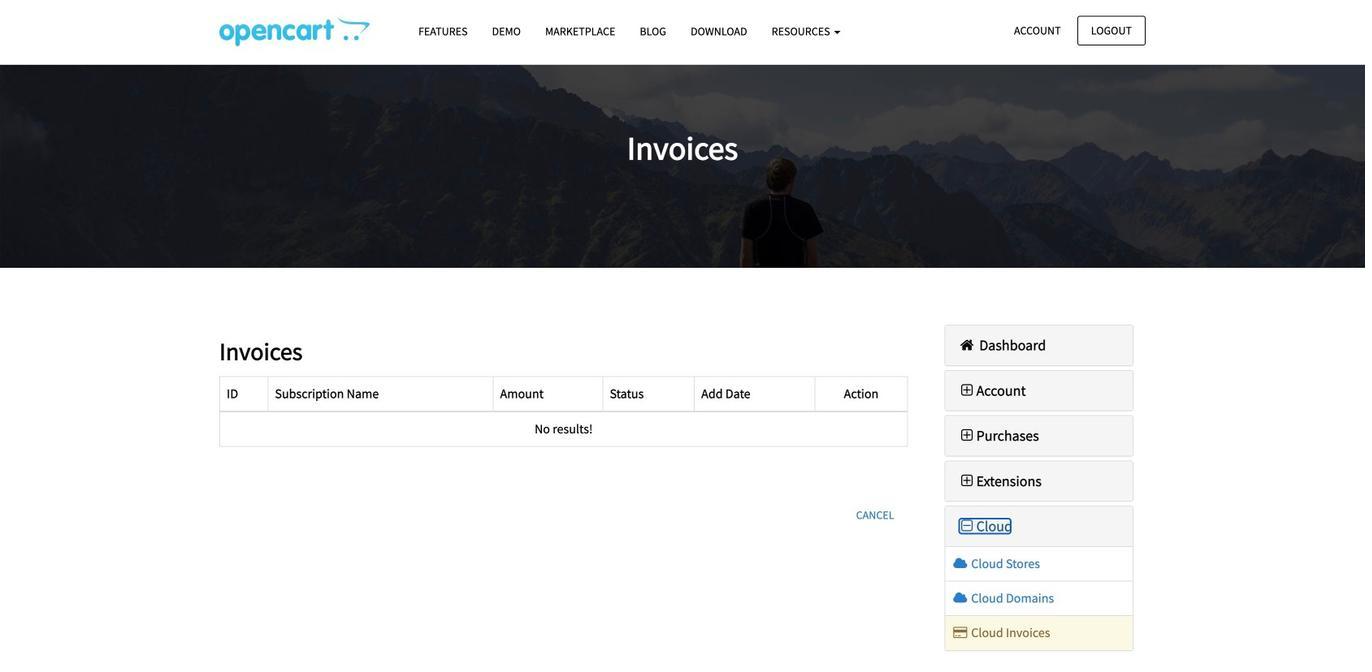 Task type: vqa. For each thing, say whether or not it's contained in the screenshot.
the bottom plus square o image
yes



Task type: describe. For each thing, give the bounding box(es) containing it.
2 cloud image from the top
[[952, 593, 969, 606]]

credit card image
[[952, 627, 969, 640]]

1 plus square o image from the top
[[958, 383, 977, 398]]

1 cloud image from the top
[[952, 558, 969, 571]]

fw image
[[958, 520, 977, 534]]



Task type: locate. For each thing, give the bounding box(es) containing it.
1 vertical spatial cloud image
[[952, 593, 969, 606]]

2 plus square o image from the top
[[958, 474, 977, 489]]

home image
[[958, 338, 977, 353]]

0 vertical spatial cloud image
[[952, 558, 969, 571]]

cloud image up credit card icon
[[952, 593, 969, 606]]

cloud image down fw icon
[[952, 558, 969, 571]]

1 vertical spatial plus square o image
[[958, 474, 977, 489]]

opencart cloud - invoice list image
[[219, 17, 370, 46]]

plus square o image
[[958, 383, 977, 398], [958, 474, 977, 489]]

plus square o image up fw icon
[[958, 474, 977, 489]]

cloud image
[[952, 558, 969, 571], [952, 593, 969, 606]]

plus square o image down home image
[[958, 383, 977, 398]]

0 vertical spatial plus square o image
[[958, 383, 977, 398]]

plus square o image
[[958, 429, 977, 443]]



